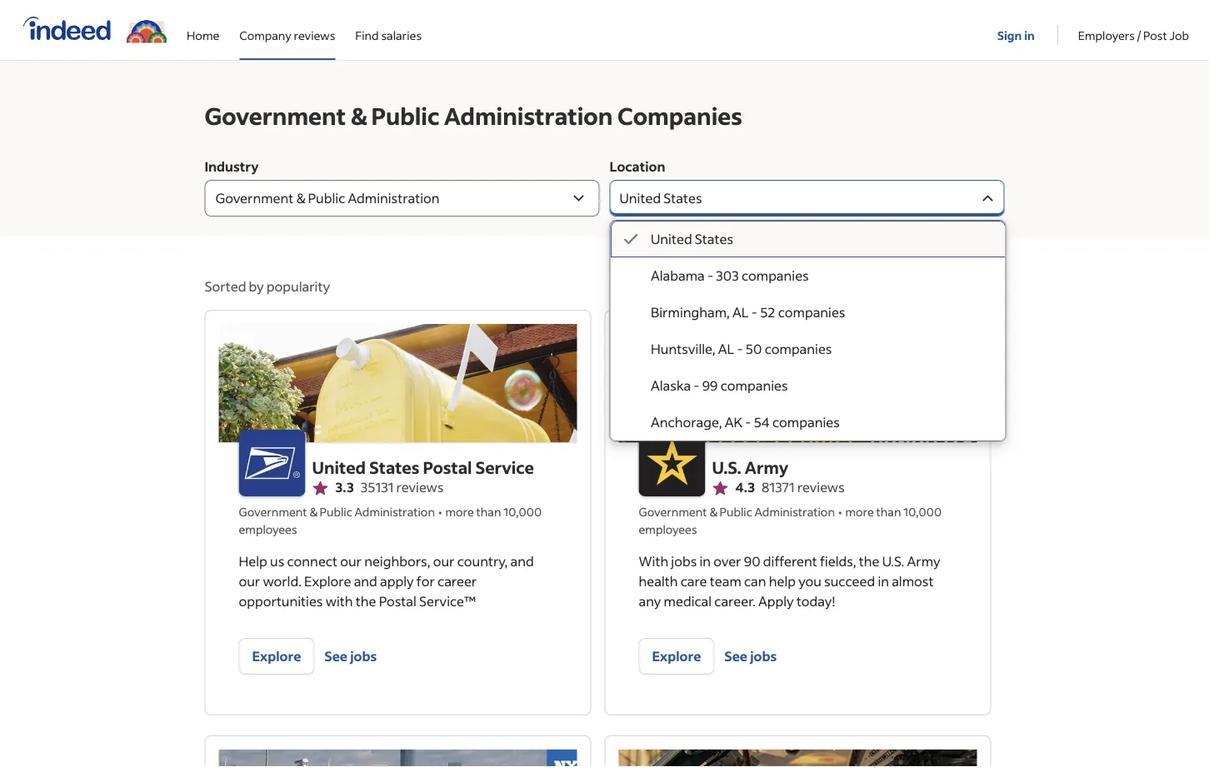 Task type: vqa. For each thing, say whether or not it's contained in the screenshot.
search field
no



Task type: locate. For each thing, give the bounding box(es) containing it.
more
[[445, 505, 474, 520], [845, 505, 874, 520]]

1 horizontal spatial employees
[[639, 522, 697, 537]]

more than 10,000 employees down 4.3 81371 reviews
[[639, 505, 942, 537]]

2 horizontal spatial explore
[[652, 648, 701, 665]]

apply
[[380, 573, 414, 590]]

jobs
[[671, 553, 697, 570], [350, 648, 377, 665], [750, 648, 777, 665]]

postal
[[423, 457, 472, 478], [379, 593, 416, 610]]

0 horizontal spatial united
[[312, 457, 366, 478]]

1 vertical spatial the
[[356, 593, 376, 610]]

our
[[340, 553, 362, 570], [433, 553, 455, 570], [239, 573, 260, 590]]

by
[[249, 278, 264, 295]]

employees for u.s.
[[639, 522, 697, 537]]

states up '3.3 35131 reviews'
[[369, 457, 420, 478]]

0 vertical spatial the
[[859, 553, 880, 570]]

army inside with jobs in over 90 different fields, the u.s. army health care team can help you succeed in almost any medical career. apply today!
[[907, 553, 940, 570]]

employees for united
[[239, 522, 297, 537]]

1 more from the left
[[445, 505, 474, 520]]

81371
[[762, 479, 795, 496]]

- for anchorage,
[[745, 414, 751, 431]]

al for birmingham,
[[732, 304, 748, 321]]

1 horizontal spatial more
[[845, 505, 874, 520]]

companies right 50
[[764, 340, 832, 357]]

company reviews
[[239, 27, 335, 42]]

united states option
[[610, 221, 1005, 257]]

companies right 54
[[772, 414, 839, 431]]

al left 52
[[732, 304, 748, 321]]

- for huntsville,
[[737, 340, 743, 357]]

states up 303 on the top right of page
[[694, 230, 733, 247]]

2 more than 10,000 employees from the left
[[639, 505, 942, 537]]

1 see jobs link from the left
[[324, 638, 377, 675]]

Location text field
[[610, 180, 978, 217]]

see jobs link down career.
[[724, 638, 777, 675]]

0 horizontal spatial u.s.
[[712, 457, 741, 478]]

location
[[610, 158, 665, 175]]

u.s. up 4.3
[[712, 457, 741, 478]]

1 vertical spatial army
[[907, 553, 940, 570]]

explore link down opportunities
[[239, 638, 314, 675]]

0 horizontal spatial explore link
[[239, 638, 314, 675]]

than
[[476, 505, 501, 520], [876, 505, 901, 520]]

1 vertical spatial al
[[718, 340, 734, 357]]

1 horizontal spatial than
[[876, 505, 901, 520]]

apply
[[758, 593, 794, 610]]

explore up with at left bottom
[[304, 573, 351, 590]]

1 horizontal spatial see jobs
[[724, 648, 777, 665]]

1 horizontal spatial states
[[694, 230, 733, 247]]

90
[[744, 553, 761, 570]]

1 • from the left
[[438, 505, 442, 520]]

2 more from the left
[[845, 505, 874, 520]]

birmingham, al - 52 companies
[[650, 304, 845, 321]]

the right with at left bottom
[[356, 593, 376, 610]]

1 horizontal spatial u.s.
[[882, 553, 904, 570]]

1 horizontal spatial reviews
[[396, 479, 444, 496]]

2 see jobs from the left
[[724, 648, 777, 665]]

in
[[1024, 27, 1035, 42], [700, 553, 711, 570], [878, 573, 889, 590]]

explore down medical
[[652, 648, 701, 665]]

1 horizontal spatial 10,000
[[904, 505, 942, 520]]

reviews right 81371 on the bottom
[[797, 479, 845, 496]]

see jobs down with at left bottom
[[324, 648, 377, 665]]

•
[[438, 505, 442, 520], [838, 505, 842, 520]]

0 horizontal spatial see jobs
[[324, 648, 377, 665]]

• down 81371 reviews link
[[838, 505, 842, 520]]

jobs down with at left bottom
[[350, 648, 377, 665]]

1 horizontal spatial the
[[859, 553, 880, 570]]

states inside option
[[694, 230, 733, 247]]

than up almost
[[876, 505, 901, 520]]

our up career
[[433, 553, 455, 570]]

career.
[[714, 593, 756, 610]]

help
[[239, 553, 267, 570]]

- left 303 on the top right of page
[[707, 267, 713, 284]]

see jobs for united
[[324, 648, 377, 665]]

al for huntsville,
[[718, 340, 734, 357]]

1 vertical spatial united
[[312, 457, 366, 478]]

& inside popup button
[[296, 190, 305, 207]]

1 explore link from the left
[[239, 638, 314, 675]]

companies
[[741, 267, 809, 284], [778, 304, 845, 321], [764, 340, 832, 357], [720, 377, 788, 394], [772, 414, 839, 431]]

10,000 up almost
[[904, 505, 942, 520]]

and right country,
[[510, 553, 534, 570]]

1 horizontal spatial and
[[510, 553, 534, 570]]

government down 'industry'
[[215, 190, 294, 207]]

2 horizontal spatial in
[[1024, 27, 1035, 42]]

the inside help us connect our neighbors, our country, and our world. explore and apply for career opportunities with the postal service™
[[356, 593, 376, 610]]

1 horizontal spatial our
[[340, 553, 362, 570]]

1 see from the left
[[324, 648, 347, 665]]

the inside with jobs in over 90 different fields, the u.s. army health care team can help you succeed in almost any medical career. apply today!
[[859, 553, 880, 570]]

our right 'connect'
[[340, 553, 362, 570]]

1 vertical spatial u.s.
[[882, 553, 904, 570]]

service™
[[419, 593, 476, 610]]

employees up "us" at bottom left
[[239, 522, 297, 537]]

2 see from the left
[[724, 648, 747, 665]]

united inside option
[[650, 230, 692, 247]]

companies up 52
[[741, 267, 809, 284]]

employees up with
[[639, 522, 697, 537]]

0 horizontal spatial see
[[324, 648, 347, 665]]

explore inside help us connect our neighbors, our country, and our world. explore and apply for career opportunities with the postal service™
[[304, 573, 351, 590]]

government & public administration
[[215, 190, 440, 207], [239, 505, 435, 520], [639, 505, 835, 520]]

-
[[707, 267, 713, 284], [751, 304, 757, 321], [737, 340, 743, 357], [693, 377, 699, 394], [745, 414, 751, 431]]

0 horizontal spatial in
[[700, 553, 711, 570]]

10,000 for u.s. army
[[904, 505, 942, 520]]

opportunities
[[239, 593, 323, 610]]

reviews for united states postal service
[[396, 479, 444, 496]]

1 horizontal spatial in
[[878, 573, 889, 590]]

10,000
[[504, 505, 542, 520], [904, 505, 942, 520]]

more up country,
[[445, 505, 474, 520]]

1 more than 10,000 employees from the left
[[239, 505, 542, 537]]

in right sign
[[1024, 27, 1035, 42]]

0 horizontal spatial postal
[[379, 593, 416, 610]]

u.s. inside with jobs in over 90 different fields, the u.s. army health care team can help you succeed in almost any medical career. apply today!
[[882, 553, 904, 570]]

industry
[[205, 158, 259, 175]]

government inside government & public administration popup button
[[215, 190, 294, 207]]

1 see jobs from the left
[[324, 648, 377, 665]]

see jobs
[[324, 648, 377, 665], [724, 648, 777, 665]]

explore link down medical
[[639, 638, 714, 675]]

2 horizontal spatial jobs
[[750, 648, 777, 665]]

1 horizontal spatial see jobs link
[[724, 638, 777, 675]]

54
[[753, 414, 769, 431]]

than down service
[[476, 505, 501, 520]]

united
[[650, 230, 692, 247], [312, 457, 366, 478]]

states for united states
[[694, 230, 733, 247]]

more up fields, at the right bottom
[[845, 505, 874, 520]]

more than 10,000 employees
[[239, 505, 542, 537], [639, 505, 942, 537]]

see jobs down career.
[[724, 648, 777, 665]]

• for states
[[438, 505, 442, 520]]

employers / post job
[[1078, 27, 1189, 42]]

jobs up care
[[671, 553, 697, 570]]

2 • from the left
[[838, 505, 842, 520]]

3.3
[[335, 479, 354, 496]]

explore link
[[239, 638, 314, 675], [639, 638, 714, 675]]

1 than from the left
[[476, 505, 501, 520]]

0 horizontal spatial 10,000
[[504, 505, 542, 520]]

explore for u.s. army
[[652, 648, 701, 665]]

in inside 'sign in' link
[[1024, 27, 1035, 42]]

2 than from the left
[[876, 505, 901, 520]]

see down career.
[[724, 648, 747, 665]]

the
[[859, 553, 880, 570], [356, 593, 376, 610]]

reviews
[[294, 27, 335, 42], [396, 479, 444, 496], [797, 479, 845, 496]]

health
[[639, 573, 678, 590]]

the up succeed
[[859, 553, 880, 570]]

0 horizontal spatial states
[[369, 457, 420, 478]]

reviews right company
[[294, 27, 335, 42]]

1 horizontal spatial more than 10,000 employees
[[639, 505, 942, 537]]

0 horizontal spatial than
[[476, 505, 501, 520]]

al left 50
[[718, 340, 734, 357]]

1 horizontal spatial united
[[650, 230, 692, 247]]

companies right 52
[[778, 304, 845, 321]]

0 horizontal spatial more
[[445, 505, 474, 520]]

u.s. up almost
[[882, 553, 904, 570]]

care
[[681, 573, 707, 590]]

and left apply
[[354, 573, 377, 590]]

succeed
[[824, 573, 875, 590]]

army up almost
[[907, 553, 940, 570]]

0 horizontal spatial our
[[239, 573, 260, 590]]

see down with at left bottom
[[324, 648, 347, 665]]

1 vertical spatial states
[[369, 457, 420, 478]]

our down help
[[239, 573, 260, 590]]

1 horizontal spatial army
[[907, 553, 940, 570]]

in left almost
[[878, 573, 889, 590]]

2 employees from the left
[[639, 522, 697, 537]]

35131
[[361, 479, 394, 496]]

0 horizontal spatial the
[[356, 593, 376, 610]]

1 vertical spatial and
[[354, 573, 377, 590]]

more for states
[[445, 505, 474, 520]]

explore
[[304, 573, 351, 590], [252, 648, 301, 665], [652, 648, 701, 665]]

and
[[510, 553, 534, 570], [354, 573, 377, 590]]

administration
[[444, 100, 613, 130], [348, 190, 440, 207], [355, 505, 435, 520], [755, 505, 835, 520]]

see jobs link
[[324, 638, 377, 675], [724, 638, 777, 675]]

jobs down apply
[[750, 648, 777, 665]]

0 horizontal spatial employees
[[239, 522, 297, 537]]

see
[[324, 648, 347, 665], [724, 648, 747, 665]]

1 employees from the left
[[239, 522, 297, 537]]

1 horizontal spatial •
[[838, 505, 842, 520]]

1 horizontal spatial jobs
[[671, 553, 697, 570]]

see jobs link down with at left bottom
[[324, 638, 377, 675]]

0 horizontal spatial jobs
[[350, 648, 377, 665]]

1 10,000 from the left
[[504, 505, 542, 520]]

more than 10,000 employees down '3.3 35131 reviews'
[[239, 505, 542, 537]]

0 horizontal spatial more than 10,000 employees
[[239, 505, 542, 537]]

sign in
[[997, 27, 1035, 42]]

post
[[1143, 27, 1167, 42]]

0 vertical spatial in
[[1024, 27, 1035, 42]]

companies down 50
[[720, 377, 788, 394]]

government & public administration inside popup button
[[215, 190, 440, 207]]

0 vertical spatial and
[[510, 553, 534, 570]]

united up 3.3
[[312, 457, 366, 478]]

• for army
[[838, 505, 842, 520]]

sorted
[[205, 278, 246, 295]]

4.3
[[735, 479, 755, 496]]

postal up 35131 reviews link
[[423, 457, 472, 478]]

0 vertical spatial united
[[650, 230, 692, 247]]

2 explore link from the left
[[639, 638, 714, 675]]

0 horizontal spatial see jobs link
[[324, 638, 377, 675]]

2 10,000 from the left
[[904, 505, 942, 520]]

0 vertical spatial states
[[694, 230, 733, 247]]

explore down opportunities
[[252, 648, 301, 665]]

in left over
[[700, 553, 711, 570]]

1 vertical spatial in
[[700, 553, 711, 570]]

0 horizontal spatial explore
[[252, 648, 301, 665]]

career
[[438, 573, 477, 590]]

50
[[745, 340, 762, 357]]

al
[[732, 304, 748, 321], [718, 340, 734, 357]]

1 horizontal spatial postal
[[423, 457, 472, 478]]

with jobs in over 90 different fields, the u.s. army health care team can help you succeed in almost any medical career. apply today!
[[639, 553, 940, 610]]

0 vertical spatial u.s.
[[712, 457, 741, 478]]

2 horizontal spatial reviews
[[797, 479, 845, 496]]

- left 52
[[751, 304, 757, 321]]

0 vertical spatial al
[[732, 304, 748, 321]]

- left 54
[[745, 414, 751, 431]]

35131 reviews link
[[361, 479, 444, 497]]

- left 99 at the right of the page
[[693, 377, 699, 394]]

postal down apply
[[379, 593, 416, 610]]

with
[[326, 593, 353, 610]]

any
[[639, 593, 661, 610]]

government & public administration companies
[[205, 100, 742, 130]]

1 horizontal spatial explore
[[304, 573, 351, 590]]

1 horizontal spatial see
[[724, 648, 747, 665]]

1 horizontal spatial explore link
[[639, 638, 714, 675]]

postal inside help us connect our neighbors, our country, and our world. explore and apply for career opportunities with the postal service™
[[379, 593, 416, 610]]

0 horizontal spatial •
[[438, 505, 442, 520]]

u.s.
[[712, 457, 741, 478], [882, 553, 904, 570]]

0 horizontal spatial army
[[745, 457, 788, 478]]

public
[[371, 100, 439, 130], [308, 190, 345, 207], [320, 505, 352, 520], [720, 505, 752, 520]]

neighbors,
[[364, 553, 430, 570]]

employers / post job link
[[1078, 0, 1189, 57]]

10,000 down service
[[504, 505, 542, 520]]

see for united
[[324, 648, 347, 665]]

united up alabama
[[650, 230, 692, 247]]

find salaries
[[355, 27, 422, 42]]

0 vertical spatial postal
[[423, 457, 472, 478]]

2 see jobs link from the left
[[724, 638, 777, 675]]

• down 35131 reviews link
[[438, 505, 442, 520]]

reviews down united states postal service on the left of the page
[[396, 479, 444, 496]]

huntsville,
[[650, 340, 715, 357]]

- left 50
[[737, 340, 743, 357]]

&
[[351, 100, 367, 130], [296, 190, 305, 207], [309, 505, 317, 520], [709, 505, 717, 520]]

1 vertical spatial postal
[[379, 593, 416, 610]]

army up 81371 on the bottom
[[745, 457, 788, 478]]

government & public administration for united states postal service
[[239, 505, 435, 520]]



Task type: describe. For each thing, give the bounding box(es) containing it.
reviews for u.s. army
[[797, 479, 845, 496]]

home link
[[187, 0, 219, 57]]

explore for united states postal service
[[252, 648, 301, 665]]

birmingham,
[[650, 304, 729, 321]]

indeed proudly celebrates hispanic heritage month image
[[127, 17, 167, 43]]

fields,
[[820, 553, 856, 570]]

can
[[744, 573, 766, 590]]

help
[[769, 573, 796, 590]]

sign
[[997, 27, 1022, 42]]

alabama
[[650, 267, 704, 284]]

99
[[702, 377, 718, 394]]

home
[[187, 27, 219, 42]]

you
[[799, 573, 822, 590]]

more than 10,000 employees for army
[[639, 505, 942, 537]]

52
[[760, 304, 775, 321]]

ak
[[724, 414, 742, 431]]

employers
[[1078, 27, 1135, 42]]

government down u.s. army image
[[639, 505, 707, 520]]

states for united states postal service
[[369, 457, 420, 478]]

10,000 for united states postal service
[[504, 505, 542, 520]]

postal inside 'united states postal service' link
[[423, 457, 472, 478]]

world.
[[263, 573, 302, 590]]

see jobs link for united
[[324, 638, 377, 675]]

public inside popup button
[[308, 190, 345, 207]]

2 vertical spatial in
[[878, 573, 889, 590]]

more for army
[[845, 505, 874, 520]]

sign in link
[[997, 1, 1037, 57]]

connect
[[287, 553, 337, 570]]

alaska
[[650, 377, 691, 394]]

administration inside popup button
[[348, 190, 440, 207]]

companies
[[617, 100, 742, 130]]

0 horizontal spatial and
[[354, 573, 377, 590]]

4.3 81371 reviews
[[735, 479, 845, 496]]

government down united states postal service image
[[239, 505, 307, 520]]

3.3 35131 reviews
[[335, 479, 444, 496]]

company
[[239, 27, 292, 42]]

0 vertical spatial army
[[745, 457, 788, 478]]

find
[[355, 27, 379, 42]]

303
[[716, 267, 739, 284]]

2 horizontal spatial our
[[433, 553, 455, 570]]

over
[[714, 553, 741, 570]]

united states postal service link
[[312, 455, 534, 480]]

explore link for u.s. army
[[639, 638, 714, 675]]

almost
[[892, 573, 934, 590]]

alabama - 303 companies
[[650, 267, 809, 284]]

jobs for u.s. army
[[750, 648, 777, 665]]

0 horizontal spatial reviews
[[294, 27, 335, 42]]

sorted by popularity
[[205, 278, 330, 295]]

united states postal service image
[[239, 430, 305, 497]]

service
[[475, 457, 534, 478]]

see jobs link for u.s.
[[724, 638, 777, 675]]

find salaries link
[[355, 0, 422, 57]]

/
[[1137, 27, 1141, 42]]

job
[[1170, 27, 1189, 42]]

for
[[416, 573, 435, 590]]

united for united states
[[650, 230, 692, 247]]

companies for 52
[[778, 304, 845, 321]]

medical
[[664, 593, 712, 610]]

see jobs for u.s.
[[724, 648, 777, 665]]

huntsville, al - 50 companies
[[650, 340, 832, 357]]

government & public administration button
[[205, 180, 600, 217]]

than for u.s. army
[[876, 505, 901, 520]]

more than 10,000 employees for states
[[239, 505, 542, 537]]

popularity
[[267, 278, 330, 295]]

us
[[270, 553, 284, 570]]

jobs for united states postal service
[[350, 648, 377, 665]]

companies for 54
[[772, 414, 839, 431]]

united for united states postal service
[[312, 457, 366, 478]]

salaries
[[381, 27, 422, 42]]

team
[[710, 573, 741, 590]]

companies for 50
[[764, 340, 832, 357]]

toggle menu image
[[978, 188, 998, 208]]

u.s. army link
[[712, 455, 845, 480]]

company reviews link
[[239, 0, 335, 57]]

u.s. army image
[[639, 430, 705, 497]]

jobs inside with jobs in over 90 different fields, the u.s. army health care team can help you succeed in almost any medical career. apply today!
[[671, 553, 697, 570]]

- for birmingham,
[[751, 304, 757, 321]]

see for u.s.
[[724, 648, 747, 665]]

different
[[763, 553, 817, 570]]

anchorage, ak - 54 companies
[[650, 414, 839, 431]]

explore link for united states postal service
[[239, 638, 314, 675]]

help us connect our neighbors, our country, and our world. explore and apply for career opportunities with the postal service™
[[239, 553, 534, 610]]

anchorage,
[[650, 414, 722, 431]]

location list box
[[610, 221, 1005, 441]]

than for united states postal service
[[476, 505, 501, 520]]

alaska - 99 companies
[[650, 377, 788, 394]]

government up 'industry'
[[205, 100, 346, 130]]

united states
[[650, 230, 733, 247]]

u.s. army
[[712, 457, 788, 478]]

with
[[639, 553, 668, 570]]

government & public administration for u.s. army
[[639, 505, 835, 520]]

81371 reviews link
[[762, 479, 845, 497]]

country,
[[457, 553, 508, 570]]

today!
[[797, 593, 835, 610]]

united states postal service
[[312, 457, 534, 478]]



